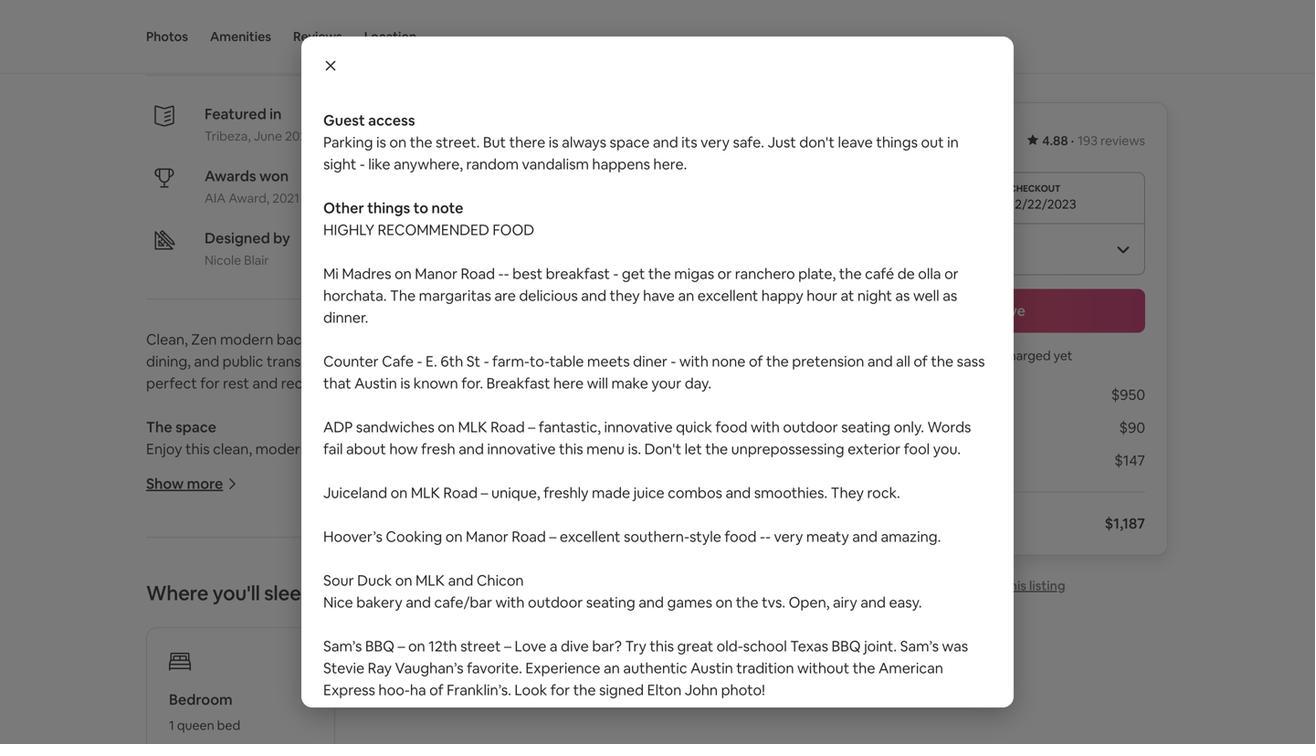 Task type: describe. For each thing, give the bounding box(es) containing it.
1 vertical spatial excellent
[[560, 528, 621, 546]]

by inside the space enjoy this clean, modern cottage nestled in a cozy but convenient central east austin neighborhood. inspired by japanese teahouses, this backyard cottage provides easy access to sxsw venues, acl fest, downtown, great restaurants, and public transportation while offering a peaceful retreat for resting and recharging.
[[306, 462, 322, 481]]

about inside if you want to see a great photo spread on the beehive, do a search for the magazine tribeza and "downsizing". they did a nice article on the place and you can see more pics. there have been 9 books and articles written about the beehive which you can find on the bookshelves. you will be staying in a one of a kind architectural gem.
[[450, 703, 490, 722]]

access inside the space enjoy this clean, modern cottage nestled in a cozy but convenient central east austin neighborhood. inspired by japanese teahouses, this backyard cottage provides easy access to sxsw venues, acl fest, downtown, great restaurants, and public transportation while offering a peaceful retreat for resting and recharging.
[[146, 484, 192, 503]]

teahouses,
[[393, 462, 466, 481]]

$190
[[851, 125, 896, 151]]

on down teahouses,
[[391, 484, 408, 503]]

this up neighborhood.
[[186, 440, 210, 459]]

like
[[368, 155, 391, 174]]

0 horizontal spatial more
[[187, 475, 223, 493]]

games
[[667, 593, 713, 612]]

delicious
[[519, 286, 578, 305]]

easy inside the space enjoy this clean, modern cottage nestled in a cozy but convenient central east austin neighborhood. inspired by japanese teahouses, this backyard cottage provides easy access to sxsw venues, acl fest, downtown, great restaurants, and public transportation while offering a peaceful retreat for resting and recharging.
[[680, 462, 710, 481]]

– left unique, on the left
[[481, 484, 488, 503]]

all inside clean, zen modern backyard cottage, easy access to sxsw, convention center, great dining, and public transportation. gorgeous, peaceful space, close to the action but perfect for rest and recharging. easy access to sxsw, acl, f1 and all festivals.
[[586, 374, 601, 393]]

1 bbq from the left
[[365, 637, 395, 656]]

bedroom
[[222, 32, 285, 51]]

seating for only.
[[842, 418, 891, 437]]

you inside if you want to see a great photo spread on the beehive, do a search for the magazine tribeza and "downsizing". they did a nice article on the place and you can see more pics. there have been 9 books and articles written about the beehive which you can find on the bookshelves. you will be staying in a one of a kind architectural gem.
[[263, 725, 287, 744]]

1 inside bedroom 1 queen bed
[[169, 718, 174, 734]]

with for easy.
[[496, 593, 525, 612]]

gorgeous light, vaulted ceilings, and an open floor plan make this unique 1 br/1ba feel spacious, calm, and inviting. the beehive features a full kitchen, roomy indoor and outdoor showers, a lovely work space, all-new furnishings and fixtures and a queen bed as well as a double foldout couch.
[[146, 550, 729, 634]]

ray
[[368, 659, 392, 678]]

open
[[410, 550, 445, 568]]

gorgeous,
[[371, 352, 441, 371]]

the inside the space enjoy this clean, modern cottage nestled in a cozy but convenient central east austin neighborhood. inspired by japanese teahouses, this backyard cottage provides easy access to sxsw venues, acl fest, downtown, great restaurants, and public transportation while offering a peaceful retreat for resting and recharging.
[[146, 418, 172, 437]]

recharging. inside the space enjoy this clean, modern cottage nestled in a cozy but convenient central east austin neighborhood. inspired by japanese teahouses, this backyard cottage provides easy access to sxsw venues, acl fest, downtown, great restaurants, and public transportation while offering a peaceful retreat for resting and recharging.
[[566, 506, 642, 524]]

pics.
[[704, 681, 734, 700]]

feel
[[693, 550, 718, 568]]

there
[[509, 133, 546, 152]]

to down 6th
[[443, 374, 457, 393]]

1 sam's from the left
[[323, 637, 362, 656]]

reviews
[[1101, 132, 1146, 149]]

for inside if you want to see a great photo spread on the beehive, do a search for the magazine tribeza and "downsizing". they did a nice article on the place and you can see more pics. there have been 9 books and articles written about the beehive which you can find on the bookshelves. you will be staying in a one of a kind architectural gem.
[[597, 659, 617, 678]]

of left the won't
[[914, 352, 928, 371]]

2 bbq from the left
[[832, 637, 861, 656]]

a left the one
[[402, 725, 410, 744]]

but
[[483, 133, 506, 152]]

transportation
[[146, 506, 244, 524]]

road up the retreat
[[444, 484, 478, 503]]

on down the beehive,
[[469, 681, 486, 700]]

an inside gorgeous light, vaulted ceilings, and an open floor plan make this unique 1 br/1ba feel spacious, calm, and inviting. the beehive features a full kitchen, roomy indoor and outdoor showers, a lovely work space, all-new furnishings and fixtures and a queen bed as well as a double foldout couch.
[[391, 550, 407, 568]]

1 vertical spatial mlk
[[411, 484, 440, 503]]

cafe
[[382, 352, 414, 371]]

the inside gorgeous light, vaulted ceilings, and an open floor plan make this unique 1 br/1ba feel spacious, calm, and inviting. the beehive features a full kitchen, roomy indoor and outdoor showers, a lovely work space, all-new furnishings and fixtures and a queen bed as well as a double foldout couch.
[[334, 572, 360, 590]]

1 vertical spatial sxsw,
[[461, 374, 503, 393]]

sam's bbq – on 12th street – love a dive bar? try this great old-school texas bbq joint. sam's was stevie ray vaughan's favorite. experience an authentic austin tradition without the american express hoo-ha of franklin's. look for the signed elton john photo!
[[323, 637, 969, 700]]

a left kind
[[459, 725, 467, 744]]

a down "indoor"
[[642, 593, 650, 612]]

sleep
[[264, 581, 314, 607]]

bedroom
[[169, 691, 233, 709]]

won
[[259, 167, 289, 185]]

queen inside bedroom 1 queen bed
[[177, 718, 214, 734]]

on up ha
[[411, 659, 428, 678]]

2 vertical spatial you
[[619, 703, 643, 722]]

for inside sam's bbq – on 12th street – love a dive bar? try this great old-school texas bbq joint. sam's was stevie ray vaughan's favorite. experience an authentic austin tradition without the american express hoo-ha of franklin's. look for the signed elton john photo!
[[551, 681, 570, 700]]

night inside the mi madres on manor road -- best breakfast - get the migas or ranchero plate, the café de olla or horchata. the margaritas are delicious and they have an excellent happy hour at night as well as dinner.
[[858, 286, 893, 305]]

9
[[261, 703, 270, 722]]

an inside the mi madres on manor road -- best breakfast - get the migas or ranchero plate, the café de olla or horchata. the margaritas are delicious and they have an excellent happy hour at night as well as dinner.
[[678, 286, 695, 305]]

polka
[[755, 725, 792, 744]]

the down 12th
[[432, 659, 454, 678]]

road for excellent
[[512, 528, 546, 546]]

the up the at
[[839, 265, 862, 283]]

will inside "counter cafe - e. 6th st - farm-to-table meets diner - with none of the pretension and all of the sass that austin is known for. breakfast here will make your day."
[[587, 374, 609, 393]]

open,
[[789, 593, 830, 612]]

2 horizontal spatial is
[[549, 133, 559, 152]]

where
[[146, 581, 209, 607]]

day.
[[685, 374, 712, 393]]

well inside the mi madres on manor road -- best breakfast - get the migas or ranchero plate, the café de olla or horchata. the margaritas are delicious and they have an excellent happy hour at night as well as dinner.
[[914, 286, 940, 305]]

favorite,
[[560, 725, 616, 744]]

one
[[413, 725, 439, 744]]

full
[[490, 572, 510, 590]]

a left cozy
[[437, 440, 445, 459]]

conjunto.
[[869, 725, 931, 744]]

they inside if you want to see a great photo spread on the beehive, do a search for the magazine tribeza and "downsizing". they did a nice article on the place and you can see more pics. there have been 9 books and articles written about the beehive which you can find on the bookshelves. you will be staying in a one of a kind architectural gem.
[[320, 681, 353, 700]]

guest
[[323, 111, 365, 130]]

be inside if you want to see a great photo spread on the beehive, do a search for the magazine tribeza and "downsizing". they did a nice article on the place and you can see more pics. there have been 9 books and articles written about the beehive which you can find on the bookshelves. you will be staying in a one of a kind architectural gem.
[[315, 725, 333, 744]]

ha
[[410, 681, 426, 700]]

1 left bath
[[340, 32, 346, 51]]

freshly
[[544, 484, 589, 503]]

sour
[[323, 572, 354, 590]]

the inside clean, zen modern backyard cottage, easy access to sxsw, convention center, great dining, and public transportation. gorgeous, peaceful space, close to the action but perfect for rest and recharging. easy access to sxsw, acl, f1 and all festivals.
[[609, 352, 632, 371]]

space inside the space enjoy this clean, modern cottage nestled in a cozy but convenient central east austin neighborhood. inspired by japanese teahouses, this backyard cottage provides easy access to sxsw venues, acl fest, downtown, great restaurants, and public transportation while offering a peaceful retreat for resting and recharging.
[[176, 418, 216, 437]]

report this listing button
[[931, 578, 1066, 594]]

leave
[[838, 133, 873, 152]]

with for this
[[751, 418, 780, 437]]

the down there
[[146, 725, 169, 744]]

1 horizontal spatial can
[[646, 703, 671, 722]]

unique
[[583, 550, 628, 568]]

dinner.
[[323, 308, 369, 327]]

place
[[515, 681, 552, 700]]

of right none
[[749, 352, 763, 371]]

in inside the space enjoy this clean, modern cottage nestled in a cozy but convenient central east austin neighborhood. inspired by japanese teahouses, this backyard cottage provides easy access to sxsw venues, acl fest, downtown, great restaurants, and public transportation while offering a peaceful retreat for resting and recharging.
[[422, 440, 434, 459]]

guests
[[158, 32, 203, 51]]

beer
[[372, 725, 403, 744]]

· right 'guests'
[[206, 32, 209, 51]]

modern inside clean, zen modern backyard cottage, easy access to sxsw, convention center, great dining, and public transportation. gorgeous, peaceful space, close to the action but perfect for rest and recharging. easy access to sxsw, acl, f1 and all festivals.
[[220, 330, 274, 349]]

– inside the "sholz's beer garden – an old austin favorite, from the days when polka influenced conjunto. now a"
[[460, 725, 467, 744]]

1 down the hosted
[[294, 32, 300, 51]]

combos
[[668, 484, 723, 503]]

reserve
[[971, 302, 1026, 320]]

1 vertical spatial fee
[[951, 451, 973, 470]]

tribeza
[[146, 681, 196, 700]]

tradition
[[737, 659, 794, 678]]

0 vertical spatial be
[[984, 348, 1000, 364]]

but inside the space enjoy this clean, modern cottage nestled in a cozy but convenient central east austin neighborhood. inspired by japanese teahouses, this backyard cottage provides easy access to sxsw venues, acl fest, downtown, great restaurants, and public transportation while offering a peaceful retreat for resting and recharging.
[[483, 440, 506, 459]]

diner
[[633, 352, 668, 371]]

nicole
[[205, 252, 241, 269]]

outdoor for sour duck on mlk and chicon nice bakery and cafe/bar with outdoor seating and games on the tvs. open, airy and easy.
[[528, 593, 583, 612]]

convention
[[548, 330, 623, 349]]

to up farm-
[[485, 330, 500, 349]]

fest,
[[342, 484, 374, 503]]

austin inside "counter cafe - e. 6th st - farm-to-table meets diner - with none of the pretension and all of the sass that austin is known for. breakfast here will make your day."
[[355, 374, 397, 393]]

before
[[889, 514, 935, 533]]

space inside guest access parking is on the street. but there is always space and its very safe. just don't leave things out in sight - like anywhere, random vandalism happens here.
[[610, 133, 650, 152]]

featured
[[205, 105, 267, 123]]

$190 night
[[851, 125, 935, 151]]

the up which
[[573, 681, 596, 700]]

· left reviews button
[[288, 32, 291, 51]]

but inside clean, zen modern backyard cottage, easy access to sxsw, convention center, great dining, and public transportation. gorgeous, peaceful space, close to the action but perfect for rest and recharging. easy access to sxsw, acl, f1 and all festivals.
[[680, 352, 704, 371]]

only.
[[894, 418, 925, 437]]

this down cozy
[[469, 462, 493, 481]]

with inside "counter cafe - e. 6th st - farm-to-table meets diner - with none of the pretension and all of the sass that austin is known for. breakfast here will make your day."
[[680, 352, 709, 371]]

if you want to see a great photo spread on the beehive, do a search for the magazine tribeza and "downsizing". they did a nice article on the place and you can see more pics. there have been 9 books and articles written about the beehive which you can find on the bookshelves. you will be staying in a one of a kind architectural gem.
[[146, 659, 738, 744]]

amenities
[[210, 28, 271, 45]]

olla
[[919, 265, 942, 283]]

showers,
[[204, 593, 264, 612]]

great inside clean, zen modern backyard cottage, easy access to sxsw, convention center, great dining, and public transportation. gorgeous, peaceful space, close to the action but perfect for rest and recharging. easy access to sxsw, acl, f1 and all festivals.
[[676, 330, 712, 349]]

stevie
[[323, 659, 365, 678]]

on inside the mi madres on manor road -- best breakfast - get the migas or ranchero plate, the café de olla or horchata. the margaritas are delicious and they have an excellent happy hour at night as well as dinner.
[[395, 265, 412, 283]]

couch.
[[325, 615, 370, 634]]

the inside the "sholz's beer garden – an old austin favorite, from the days when polka influenced conjunto. now a"
[[655, 725, 677, 744]]

to-
[[530, 352, 550, 371]]

express
[[323, 681, 375, 700]]

recommended
[[378, 221, 490, 239]]

magazine
[[646, 659, 711, 678]]

get
[[622, 265, 645, 283]]

did
[[356, 681, 378, 700]]

clean,
[[213, 440, 252, 459]]

and inside "counter cafe - e. 6th st - farm-to-table meets diner - with none of the pretension and all of the sass that austin is known for. breakfast here will make your day."
[[868, 352, 893, 371]]

highly recommended food
[[323, 221, 535, 239]]

modern inside the space enjoy this clean, modern cottage nestled in a cozy but convenient central east austin neighborhood. inspired by japanese teahouses, this backyard cottage provides easy access to sxsw venues, acl fest, downtown, great restaurants, and public transportation while offering a peaceful retreat for resting and recharging.
[[255, 440, 309, 459]]

for.
[[462, 374, 483, 393]]

duck
[[357, 572, 392, 590]]

the down "favorite."
[[489, 681, 512, 700]]

this inside sam's bbq – on 12th street – love a dive bar? try this great old-school texas bbq joint. sam's was stevie ray vaughan's favorite. experience an authentic austin tradition without the american express hoo-ha of franklin's. look for the signed elton john photo!
[[650, 637, 674, 656]]

an inside the "sholz's beer garden – an old austin favorite, from the days when polka influenced conjunto. now a"
[[470, 725, 487, 744]]

show more button
[[146, 475, 238, 493]]

this left listing
[[1005, 578, 1027, 594]]

clean,
[[146, 330, 188, 349]]

· left bath
[[333, 32, 337, 51]]

and inside adp sandwiches on mlk road – fantastic, innovative quick food with outdoor seating only. words fail about how fresh and innovative this menu is. don't let the unprepossessing exterior fool you.
[[459, 440, 484, 459]]

austin inside sam's bbq – on 12th street – love a dive bar? try this great old-school texas bbq joint. sam's was stevie ray vaughan's favorite. experience an authentic austin tradition without the american express hoo-ha of franklin's. look for the signed elton john photo!
[[691, 659, 734, 678]]

a inside sam's bbq – on 12th street – love a dive bar? try this great old-school texas bbq joint. sam's was stevie ray vaughan's favorite. experience an authentic austin tradition without the american express hoo-ha of franklin's. look for the signed elton john photo!
[[550, 637, 558, 656]]

a left lovely
[[267, 593, 275, 612]]

for inside clean, zen modern backyard cottage, easy access to sxsw, convention center, great dining, and public transportation. gorgeous, peaceful space, close to the action but perfect for rest and recharging. easy access to sxsw, acl, f1 and all festivals.
[[200, 374, 220, 393]]

on up all-
[[395, 572, 413, 590]]

– up the spread
[[398, 637, 405, 656]]

you won't be charged yet
[[924, 348, 1073, 364]]

joint.
[[864, 637, 897, 656]]

access inside guest access parking is on the street. but there is always space and its very safe. just don't leave things out in sight - like anywhere, random vandalism happens here.
[[368, 111, 415, 130]]

– left the love
[[504, 637, 512, 656]]

fixtures
[[560, 593, 610, 612]]

of inside if you want to see a great photo spread on the beehive, do a search for the magazine tribeza and "downsizing". they did a nice article on the place and you can see more pics. there have been 9 books and articles written about the beehive which you can find on the bookshelves. you will be staying in a one of a kind architectural gem.
[[442, 725, 456, 744]]

pretension
[[792, 352, 865, 371]]

4.88
[[1043, 132, 1069, 149]]

0 vertical spatial see
[[241, 659, 264, 678]]

the left the sass
[[931, 352, 954, 371]]

the down try
[[620, 659, 643, 678]]

make inside "counter cafe - e. 6th st - farm-to-table meets diner - with none of the pretension and all of the sass that austin is known for. breakfast here will make your day."
[[612, 374, 649, 393]]

the down joint.
[[853, 659, 876, 678]]

now
[[934, 725, 965, 744]]

article
[[423, 681, 466, 700]]

books
[[273, 703, 314, 722]]

to down the convention
[[591, 352, 606, 371]]

on down pics.
[[703, 703, 720, 722]]

breakfast
[[487, 374, 551, 393]]

elton
[[647, 681, 682, 700]]

1 horizontal spatial see
[[638, 681, 662, 700]]

recharging. inside clean, zen modern backyard cottage, easy access to sxsw, convention center, great dining, and public transportation. gorgeous, peaceful space, close to the action but perfect for rest and recharging. easy access to sxsw, acl, f1 and all festivals.
[[281, 374, 357, 393]]

in inside featured in tribeza, june 2020
[[270, 105, 282, 123]]

make inside gorgeous light, vaulted ceilings, and an open floor plan make this unique 1 br/1ba feel spacious, calm, and inviting. the beehive features a full kitchen, roomy indoor and outdoor showers, a lovely work space, all-new furnishings and fixtures and a queen bed as well as a double foldout couch.
[[515, 550, 552, 568]]

0 horizontal spatial you
[[158, 659, 183, 678]]

queen inside gorgeous light, vaulted ceilings, and an open floor plan make this unique 1 br/1ba feel spacious, calm, and inviting. the beehive features a full kitchen, roomy indoor and outdoor showers, a lovely work space, all-new furnishings and fixtures and a queen bed as well as a double foldout couch.
[[653, 593, 696, 612]]

the right none
[[767, 352, 789, 371]]

on right games
[[716, 593, 733, 612]]

this inside gorgeous light, vaulted ceilings, and an open floor plan make this unique 1 br/1ba feel spacious, calm, and inviting. the beehive features a full kitchen, roomy indoor and outdoor showers, a lovely work space, all-new furnishings and fixtures and a queen bed as well as a double foldout couch.
[[555, 550, 580, 568]]

1 down home
[[213, 32, 219, 51]]

1 horizontal spatial innovative
[[604, 418, 673, 437]]

12/22/2023 button
[[851, 172, 1146, 223]]

breakfast
[[546, 265, 610, 283]]

quick
[[676, 418, 713, 437]]

rock.
[[868, 484, 901, 503]]

known
[[414, 374, 458, 393]]

street
[[461, 637, 501, 656]]

happens
[[592, 155, 650, 174]]

1 horizontal spatial you
[[583, 681, 608, 700]]

2021
[[272, 190, 300, 206]]

spread
[[362, 659, 408, 678]]

center,
[[627, 330, 673, 349]]

0 horizontal spatial innovative
[[487, 440, 556, 459]]

on inside sam's bbq – on 12th street – love a dive bar? try this great old-school texas bbq joint. sam's was stevie ray vaughan's favorite. experience an authentic austin tradition without the american express hoo-ha of franklin's. look for the signed elton john photo!
[[408, 637, 426, 656]]

if
[[146, 659, 155, 678]]



Task type: locate. For each thing, give the bounding box(es) containing it.
by up acl
[[306, 462, 322, 481]]

1 vertical spatial cottage
[[562, 462, 615, 481]]

1 horizontal spatial seating
[[842, 418, 891, 437]]

road inside the mi madres on manor road -- best breakfast - get the migas or ranchero plate, the café de olla or horchata. the margaritas are delicious and they have an excellent happy hour at night as well as dinner.
[[461, 265, 495, 283]]

queen down "indoor"
[[653, 593, 696, 612]]

all inside "counter cafe - e. 6th st - farm-to-table meets diner - with none of the pretension and all of the sass that austin is known for. breakfast here will make your day."
[[897, 352, 911, 371]]

1 vertical spatial queen
[[177, 718, 214, 734]]

1 vertical spatial peaceful
[[353, 506, 412, 524]]

things down like
[[367, 199, 410, 217]]

experience
[[526, 659, 601, 678]]

12th
[[429, 637, 457, 656]]

search
[[549, 659, 594, 678]]

southern-
[[624, 528, 690, 546]]

make up kitchen,
[[515, 550, 552, 568]]

0 vertical spatial make
[[612, 374, 649, 393]]

backyard inside clean, zen modern backyard cottage, easy access to sxsw, convention center, great dining, and public transportation. gorgeous, peaceful space, close to the action but perfect for rest and recharging. easy access to sxsw, acl, f1 and all festivals.
[[277, 330, 339, 349]]

double
[[222, 615, 269, 634]]

innovative up is.
[[604, 418, 673, 437]]

de
[[898, 265, 915, 283]]

1 horizontal spatial more
[[665, 681, 701, 700]]

1 horizontal spatial the
[[334, 572, 360, 590]]

1 vertical spatial recharging.
[[566, 506, 642, 524]]

you down 9
[[263, 725, 287, 744]]

a right did
[[381, 681, 389, 700]]

in down "articles"
[[387, 725, 399, 744]]

1 vertical spatial things
[[367, 199, 410, 217]]

new
[[423, 593, 451, 612]]

bed
[[304, 32, 330, 51], [699, 593, 726, 612], [217, 718, 241, 734]]

franklin's.
[[447, 681, 512, 700]]

make down diner
[[612, 374, 649, 393]]

tribeza,
[[205, 128, 251, 144]]

0 horizontal spatial about
[[346, 440, 386, 459]]

bed inside gorgeous light, vaulted ceilings, and an open floor plan make this unique 1 br/1ba feel spacious, calm, and inviting. the beehive features a full kitchen, roomy indoor and outdoor showers, a lovely work space, all-new furnishings and fixtures and a queen bed as well as a double foldout couch.
[[699, 593, 726, 612]]

be
[[984, 348, 1000, 364], [315, 725, 333, 744]]

0 horizontal spatial space
[[176, 418, 216, 437]]

to inside if you want to see a great photo spread on the beehive, do a search for the magazine tribeza and "downsizing". they did a nice article on the place and you can see more pics. there have been 9 books and articles written about the beehive which you can find on the bookshelves. you will be staying in a one of a kind architectural gem.
[[223, 659, 237, 678]]

on inside guest access parking is on the street. but there is always space and its very safe. just don't leave things out in sight - like anywhere, random vandalism happens here.
[[390, 133, 407, 152]]

public inside clean, zen modern backyard cottage, easy access to sxsw, convention center, great dining, and public transportation. gorgeous, peaceful space, close to the action but perfect for rest and recharging. easy access to sxsw, acl, f1 and all festivals.
[[223, 352, 264, 371]]

convenient
[[509, 440, 584, 459]]

1 horizontal spatial night
[[900, 131, 935, 149]]

backyard
[[277, 330, 339, 349], [497, 462, 559, 481]]

cleaning
[[851, 418, 910, 437]]

bed down feel
[[699, 593, 726, 612]]

designed by nicole blair
[[205, 229, 290, 269]]

to inside the space enjoy this clean, modern cottage nestled in a cozy but convenient central east austin neighborhood. inspired by japanese teahouses, this backyard cottage provides easy access to sxsw venues, acl fest, downtown, great restaurants, and public transportation while offering a peaceful retreat for resting and recharging.
[[195, 484, 210, 503]]

food inside adp sandwiches on mlk road – fantastic, innovative quick food with outdoor seating only. words fail about how fresh and innovative this menu is. don't let the unprepossessing exterior fool you.
[[716, 418, 748, 437]]

fee up fool
[[913, 418, 936, 437]]

1 vertical spatial easy
[[680, 462, 710, 481]]

space, inside gorgeous light, vaulted ceilings, and an open floor plan make this unique 1 br/1ba feel spacious, calm, and inviting. the beehive features a full kitchen, roomy indoor and outdoor showers, a lovely work space, all-new furnishings and fixtures and a queen bed as well as a double foldout couch.
[[356, 593, 400, 612]]

well down olla
[[914, 286, 940, 305]]

0 horizontal spatial public
[[223, 352, 264, 371]]

by inside the designed by nicole blair
[[273, 229, 290, 248]]

excellent up unique
[[560, 528, 621, 546]]

in right out
[[948, 133, 959, 152]]

0 horizontal spatial be
[[315, 725, 333, 744]]

this down fantastic, on the bottom left of the page
[[559, 440, 584, 459]]

bed inside tiny home hosted by kerthy 2 guests · 1 bedroom · 1 bed · 1 bath
[[304, 32, 330, 51]]

great inside if you want to see a great photo spread on the beehive, do a search for the magazine tribeza and "downsizing". they did a nice article on the place and you can see more pics. there have been 9 books and articles written about the beehive which you can find on the bookshelves. you will be staying in a one of a kind architectural gem.
[[278, 659, 315, 678]]

outdoor for adp sandwiches on mlk road – fantastic, innovative quick food with outdoor seating only. words fail about how fresh and innovative this menu is. don't let the unprepossessing exterior fool you.
[[783, 418, 838, 437]]

0 vertical spatial but
[[680, 352, 704, 371]]

great inside the space enjoy this clean, modern cottage nestled in a cozy but convenient central east austin neighborhood. inspired by japanese teahouses, this backyard cottage provides easy access to sxsw venues, acl fest, downtown, great restaurants, and public transportation while offering a peaceful retreat for resting and recharging.
[[455, 484, 492, 503]]

6th
[[441, 352, 463, 371]]

to right want
[[223, 659, 237, 678]]

1 vertical spatial well
[[164, 615, 190, 634]]

0 horizontal spatial bed
[[217, 718, 241, 734]]

beehive up "bakery"
[[363, 572, 416, 590]]

best
[[513, 265, 543, 283]]

very inside guest access parking is on the street. but there is always space and its very safe. just don't leave things out in sight - like anywhere, random vandalism happens here.
[[701, 133, 730, 152]]

1 vertical spatial night
[[858, 286, 893, 305]]

food right style
[[725, 528, 757, 546]]

0 horizontal spatial backyard
[[277, 330, 339, 349]]

0 horizontal spatial or
[[718, 265, 732, 283]]

0 vertical spatial backyard
[[277, 330, 339, 349]]

1 vertical spatial backyard
[[497, 462, 559, 481]]

from
[[619, 725, 652, 744]]

plate,
[[799, 265, 836, 283]]

0 vertical spatial about
[[346, 440, 386, 459]]

food for -
[[725, 528, 757, 546]]

listing
[[1030, 578, 1066, 594]]

for right the retreat
[[465, 506, 484, 524]]

2 horizontal spatial outdoor
[[783, 418, 838, 437]]

they down the "photo"
[[320, 681, 353, 700]]

0 vertical spatial modern
[[220, 330, 274, 349]]

night right $190
[[900, 131, 935, 149]]

0 vertical spatial have
[[643, 286, 675, 305]]

cottage down adp
[[312, 440, 366, 459]]

0 vertical spatial bed
[[304, 32, 330, 51]]

in up teahouses,
[[422, 440, 434, 459]]

0 vertical spatial fee
[[913, 418, 936, 437]]

0 vertical spatial will
[[587, 374, 609, 393]]

fantastic,
[[539, 418, 601, 437]]

with inside sour duck on mlk and chicon nice bakery and cafe/bar with outdoor seating and games on the tvs. open, airy and easy.
[[496, 593, 525, 612]]

is inside "counter cafe - e. 6th st - farm-to-table meets diner - with none of the pretension and all of the sass that austin is known for. breakfast here will make your day."
[[401, 374, 410, 393]]

- inside guest access parking is on the street. but there is always space and its very safe. just don't leave things out in sight - like anywhere, random vandalism happens here.
[[360, 155, 365, 174]]

bed inside bedroom 1 queen bed
[[217, 718, 241, 734]]

on up floor
[[446, 528, 463, 546]]

0 vertical spatial well
[[914, 286, 940, 305]]

food right "quick"
[[716, 418, 748, 437]]

show
[[146, 475, 184, 493]]

beehive inside gorgeous light, vaulted ceilings, and an open floor plan make this unique 1 br/1ba feel spacious, calm, and inviting. the beehive features a full kitchen, roomy indoor and outdoor showers, a lovely work space, all-new furnishings and fixtures and a queen bed as well as a double foldout couch.
[[363, 572, 416, 590]]

0 horizontal spatial they
[[320, 681, 353, 700]]

0 horizontal spatial well
[[164, 615, 190, 634]]

find
[[674, 703, 700, 722]]

1 horizontal spatial they
[[831, 484, 864, 503]]

kitchen,
[[513, 572, 566, 590]]

sholz's beer garden – an old austin favorite, from the days when polka influenced conjunto. now a
[[323, 725, 976, 745]]

are
[[495, 286, 516, 305]]

will down the books
[[291, 725, 312, 744]]

road inside adp sandwiches on mlk road – fantastic, innovative quick food with outdoor seating only. words fail about how fresh and innovative this menu is. don't let the unprepossessing exterior fool you.
[[491, 418, 525, 437]]

seating inside sour duck on mlk and chicon nice bakery and cafe/bar with outdoor seating and games on the tvs. open, airy and easy.
[[586, 593, 636, 612]]

beehive inside if you want to see a great photo spread on the beehive, do a search for the magazine tribeza and "downsizing". they did a nice article on the place and you can see more pics. there have been 9 books and articles written about the beehive which you can find on the bookshelves. you will be staying in a one of a kind architectural gem.
[[520, 703, 573, 722]]

airbnb
[[851, 451, 897, 470]]

to inside "about this space" dialog
[[414, 199, 429, 217]]

enjoy
[[146, 440, 182, 459]]

an down "cooking"
[[391, 550, 407, 568]]

0 horizontal spatial make
[[515, 550, 552, 568]]

the down the madres
[[390, 286, 416, 305]]

backyard up 'transportation.'
[[277, 330, 339, 349]]

a right do at the bottom left of the page
[[538, 659, 546, 678]]

1 vertical spatial very
[[774, 528, 803, 546]]

in inside guest access parking is on the street. but there is always space and its very safe. just don't leave things out in sight - like anywhere, random vandalism happens here.
[[948, 133, 959, 152]]

public inside the space enjoy this clean, modern cottage nestled in a cozy but convenient central east austin neighborhood. inspired by japanese teahouses, this backyard cottage provides easy access to sxsw venues, acl fest, downtown, great restaurants, and public transportation while offering a peaceful retreat for resting and recharging.
[[606, 484, 647, 503]]

the right get
[[649, 265, 671, 283]]

outdoor down spacious,
[[146, 593, 201, 612]]

· left 193 on the right top
[[1071, 132, 1075, 149]]

2 vertical spatial with
[[496, 593, 525, 612]]

2 sam's from the left
[[901, 637, 939, 656]]

all
[[897, 352, 911, 371], [586, 374, 601, 393]]

about this space dialog
[[302, 37, 1014, 745]]

0 vertical spatial cottage
[[312, 440, 366, 459]]

0 vertical spatial they
[[831, 484, 864, 503]]

by kerthy
[[319, 0, 410, 26]]

an inside sam's bbq – on 12th street – love a dive bar? try this great old-school texas bbq joint. sam's was stevie ray vaughan's favorite. experience an authentic austin tradition without the american express hoo-ha of franklin's. look for the signed elton john photo!
[[604, 659, 620, 678]]

about inside adp sandwiches on mlk road – fantastic, innovative quick food with outdoor seating only. words fail about how fresh and innovative this menu is. don't let the unprepossessing exterior fool you.
[[346, 440, 386, 459]]

guest access parking is on the street. but there is always space and its very safe. just don't leave things out in sight - like anywhere, random vandalism happens here.
[[323, 111, 959, 174]]

backyard inside the space enjoy this clean, modern cottage nestled in a cozy but convenient central east austin neighborhood. inspired by japanese teahouses, this backyard cottage provides easy access to sxsw venues, acl fest, downtown, great restaurants, and public transportation while offering a peaceful retreat for resting and recharging.
[[497, 462, 559, 481]]

more inside if you want to see a great photo spread on the beehive, do a search for the magazine tribeza and "downsizing". they did a nice article on the place and you can see more pics. there have been 9 books and articles written about the beehive which you can find on the bookshelves. you will be staying in a one of a kind architectural gem.
[[665, 681, 701, 700]]

they inside "about this space" dialog
[[831, 484, 864, 503]]

cottage down the menu
[[562, 462, 615, 481]]

2 horizontal spatial bed
[[699, 593, 726, 612]]

easy inside clean, zen modern backyard cottage, easy access to sxsw, convention center, great dining, and public transportation. gorgeous, peaceful space, close to the action but perfect for rest and recharging. easy access to sxsw, acl, f1 and all festivals.
[[402, 330, 433, 349]]

1 horizontal spatial queen
[[653, 593, 696, 612]]

0 horizontal spatial peaceful
[[353, 506, 412, 524]]

the inside guest access parking is on the street. but there is always space and its very safe. just don't leave things out in sight - like anywhere, random vandalism happens here.
[[410, 133, 433, 152]]

outdoor down kitchen,
[[528, 593, 583, 612]]

is.
[[628, 440, 642, 459]]

"downsizing".
[[227, 681, 317, 700]]

in inside if you want to see a great photo spread on the beehive, do a search for the magazine tribeza and "downsizing". they did a nice article on the place and you can see more pics. there have been 9 books and articles written about the beehive which you can find on the bookshelves. you will be staying in a one of a kind architectural gem.
[[387, 725, 399, 744]]

a up "downsizing".
[[267, 659, 275, 678]]

vandalism
[[522, 155, 589, 174]]

1 horizontal spatial very
[[774, 528, 803, 546]]

on inside adp sandwiches on mlk road – fantastic, innovative quick food with outdoor seating only. words fail about how fresh and innovative this menu is. don't let the unprepossessing exterior fool you.
[[438, 418, 455, 437]]

outdoor inside adp sandwiches on mlk road – fantastic, innovative quick food with outdoor seating only. words fail about how fresh and innovative this menu is. don't let the unprepossessing exterior fool you.
[[783, 418, 838, 437]]

2 or from the left
[[945, 265, 959, 283]]

road down resting
[[512, 528, 546, 546]]

the inside adp sandwiches on mlk road – fantastic, innovative quick food with outdoor seating only. words fail about how fresh and innovative this menu is. don't let the unprepossessing exterior fool you.
[[706, 440, 728, 459]]

1 inside gorgeous light, vaulted ceilings, and an open floor plan make this unique 1 br/1ba feel spacious, calm, and inviting. the beehive features a full kitchen, roomy indoor and outdoor showers, a lovely work space, all-new furnishings and fixtures and a queen bed as well as a double foldout couch.
[[631, 550, 638, 568]]

can down the elton
[[646, 703, 671, 722]]

austin inside the "sholz's beer garden – an old austin favorite, from the days when polka influenced conjunto. now a"
[[514, 725, 557, 744]]

report
[[960, 578, 1002, 594]]

e.
[[426, 352, 437, 371]]

when
[[715, 725, 752, 744]]

the up enjoy at bottom
[[146, 418, 172, 437]]

mlk down teahouses,
[[411, 484, 440, 503]]

favorite.
[[467, 659, 522, 678]]

1 or from the left
[[718, 265, 732, 283]]

beehive up architectural
[[520, 703, 573, 722]]

1 vertical spatial you
[[263, 725, 287, 744]]

the up old
[[494, 703, 516, 722]]

excellent inside the mi madres on manor road -- best breakfast - get the migas or ranchero plate, the café de olla or horchata. the margaritas are delicious and they have an excellent happy hour at night as well as dinner.
[[698, 286, 759, 305]]

0 horizontal spatial recharging.
[[281, 374, 357, 393]]

well inside gorgeous light, vaulted ceilings, and an open floor plan make this unique 1 br/1ba feel spacious, calm, and inviting. the beehive features a full kitchen, roomy indoor and outdoor showers, a lovely work space, all-new furnishings and fixtures and a queen bed as well as a double foldout couch.
[[164, 615, 190, 634]]

0 horizontal spatial night
[[858, 286, 893, 305]]

0 horizontal spatial you
[[263, 725, 287, 744]]

this up authentic at the bottom
[[650, 637, 674, 656]]

or right migas
[[718, 265, 732, 283]]

0 horizontal spatial queen
[[177, 718, 214, 734]]

be left the staying
[[315, 725, 333, 744]]

have inside if you want to see a great photo spread on the beehive, do a search for the magazine tribeza and "downsizing". they did a nice article on the place and you can see more pics. there have been 9 books and articles written about the beehive which you can find on the bookshelves. you will be staying in a one of a kind architectural gem.
[[189, 703, 221, 722]]

modern
[[220, 330, 274, 349], [255, 440, 309, 459]]

things left out
[[877, 133, 918, 152]]

a inside the "sholz's beer garden – an old austin favorite, from the days when polka influenced conjunto. now a"
[[968, 725, 976, 744]]

0 vertical spatial seating
[[842, 418, 891, 437]]

this inside adp sandwiches on mlk road – fantastic, innovative quick food with outdoor seating only. words fail about how fresh and innovative this menu is. don't let the unprepossessing exterior fool you.
[[559, 440, 584, 459]]

sam's up stevie
[[323, 637, 362, 656]]

work
[[320, 593, 353, 612]]

0 horizontal spatial fee
[[913, 418, 936, 437]]

blair
[[244, 252, 269, 269]]

access up transportation
[[146, 484, 192, 503]]

1 horizontal spatial cottage
[[562, 462, 615, 481]]

0 vertical spatial the
[[390, 286, 416, 305]]

about down 'franklin's.'
[[450, 703, 490, 722]]

have down get
[[643, 286, 675, 305]]

bbq up ray on the left bottom
[[365, 637, 395, 656]]

tiny
[[146, 0, 185, 26]]

easy
[[360, 374, 391, 393]]

made
[[592, 484, 631, 503]]

1 vertical spatial they
[[320, 681, 353, 700]]

0 horizontal spatial things
[[367, 199, 410, 217]]

road for -
[[461, 265, 495, 283]]

ranchero
[[735, 265, 796, 283]]

1 vertical spatial with
[[751, 418, 780, 437]]

1 vertical spatial public
[[606, 484, 647, 503]]

outdoor inside gorgeous light, vaulted ceilings, and an open floor plan make this unique 1 br/1ba feel spacious, calm, and inviting. the beehive features a full kitchen, roomy indoor and outdoor showers, a lovely work space, all-new furnishings and fixtures and a queen bed as well as a double foldout couch.
[[146, 593, 201, 612]]

0 horizontal spatial see
[[241, 659, 264, 678]]

unique,
[[492, 484, 541, 503]]

a up hoover's
[[342, 506, 350, 524]]

1 horizontal spatial you
[[924, 348, 946, 364]]

the up anywhere,
[[410, 133, 433, 152]]

very right its
[[701, 133, 730, 152]]

space, down "duck"
[[356, 593, 400, 612]]

1 horizontal spatial recharging.
[[566, 506, 642, 524]]

the inside the mi madres on manor road -- best breakfast - get the migas or ranchero plate, the café de olla or horchata. the margaritas are delicious and they have an excellent happy hour at night as well as dinner.
[[390, 286, 416, 305]]

on right the madres
[[395, 265, 412, 283]]

will inside if you want to see a great photo spread on the beehive, do a search for the magazine tribeza and "downsizing". they did a nice article on the place and you can see more pics. there have been 9 books and articles written about the beehive which you can find on the bookshelves. you will be staying in a one of a kind architectural gem.
[[291, 725, 312, 744]]

a down showers, at the left bottom of the page
[[211, 615, 219, 634]]

for inside the space enjoy this clean, modern cottage nestled in a cozy but convenient central east austin neighborhood. inspired by japanese teahouses, this backyard cottage provides easy access to sxsw venues, acl fest, downtown, great restaurants, and public transportation while offering a peaceful retreat for resting and recharging.
[[465, 506, 484, 524]]

by
[[273, 229, 290, 248], [306, 462, 322, 481]]

try
[[625, 637, 647, 656]]

by down 2021
[[273, 229, 290, 248]]

1 horizontal spatial outdoor
[[528, 593, 583, 612]]

0 vertical spatial food
[[716, 418, 748, 437]]

seating
[[842, 418, 891, 437], [586, 593, 636, 612]]

0 vertical spatial peaceful
[[444, 352, 503, 371]]

1 vertical spatial make
[[515, 550, 552, 568]]

manor for madres
[[415, 265, 458, 283]]

to up the highly recommended food
[[414, 199, 429, 217]]

staying
[[336, 725, 384, 744]]

mlk for and
[[416, 572, 445, 590]]

mlk for road
[[458, 418, 488, 437]]

mlk inside sour duck on mlk and chicon nice bakery and cafe/bar with outdoor seating and games on the tvs. open, airy and easy.
[[416, 572, 445, 590]]

– inside adp sandwiches on mlk road – fantastic, innovative quick food with outdoor seating only. words fail about how fresh and innovative this menu is. don't let the unprepossessing exterior fool you.
[[528, 418, 536, 437]]

access up 6th
[[436, 330, 482, 349]]

have inside the mi madres on manor road -- best breakfast - get the migas or ranchero plate, the café de olla or horchata. the margaritas are delicious and they have an excellent happy hour at night as well as dinner.
[[643, 286, 675, 305]]

is up like
[[376, 133, 386, 152]]

0 horizontal spatial by
[[273, 229, 290, 248]]

1 down hoover's cooking on manor road – excellent southern-style food -- very meaty and amazing.
[[631, 550, 638, 568]]

2 horizontal spatial with
[[751, 418, 780, 437]]

night inside $190 night
[[900, 131, 935, 149]]

you.
[[934, 440, 961, 459]]

recharging. down 'transportation.'
[[281, 374, 357, 393]]

you up from at the bottom left
[[619, 703, 643, 722]]

counter
[[323, 352, 379, 371]]

they left rock.
[[831, 484, 864, 503]]

1 vertical spatial be
[[315, 725, 333, 744]]

1 vertical spatial have
[[189, 703, 221, 722]]

space, inside clean, zen modern backyard cottage, easy access to sxsw, convention center, great dining, and public transportation. gorgeous, peaceful space, close to the action but perfect for rest and recharging. easy access to sxsw, acl, f1 and all festivals.
[[506, 352, 550, 371]]

food for with
[[716, 418, 748, 437]]

0 vertical spatial by
[[273, 229, 290, 248]]

peaceful inside clean, zen modern backyard cottage, easy access to sxsw, convention center, great dining, and public transportation. gorgeous, peaceful space, close to the action but perfect for rest and recharging. easy access to sxsw, acl, f1 and all festivals.
[[444, 352, 503, 371]]

0 vertical spatial sxsw,
[[503, 330, 545, 349]]

things inside guest access parking is on the street. but there is always space and its very safe. just don't leave things out in sight - like anywhere, random vandalism happens here.
[[877, 133, 918, 152]]

rest
[[223, 374, 249, 393]]

0 horizontal spatial can
[[611, 681, 635, 700]]

1 horizontal spatial will
[[587, 374, 609, 393]]

1 horizontal spatial fee
[[951, 451, 973, 470]]

all-
[[403, 593, 423, 612]]

1 horizontal spatial space,
[[506, 352, 550, 371]]

the inside sour duck on mlk and chicon nice bakery and cafe/bar with outdoor seating and games on the tvs. open, airy and easy.
[[736, 593, 759, 612]]

venues,
[[256, 484, 307, 503]]

at
[[841, 286, 855, 305]]

well down where
[[164, 615, 190, 634]]

1 vertical spatial you
[[583, 681, 608, 700]]

0 vertical spatial more
[[187, 475, 223, 493]]

for down experience
[[551, 681, 570, 700]]

about up japanese on the left of page
[[346, 440, 386, 459]]

kerthy is a superhost. learn more about kerthy. image
[[692, 2, 743, 53], [692, 2, 743, 53]]

1 vertical spatial can
[[646, 703, 671, 722]]

plan
[[483, 550, 512, 568]]

0 horizontal spatial sam's
[[323, 637, 362, 656]]

won't
[[948, 348, 981, 364]]

nice
[[392, 681, 420, 700]]

light,
[[216, 550, 249, 568]]

featured in tribeza, june 2020
[[205, 105, 315, 144]]

austin right old
[[514, 725, 557, 744]]

1 vertical spatial more
[[665, 681, 701, 700]]

st
[[467, 352, 481, 371]]

the left tvs.
[[736, 593, 759, 612]]

you left the won't
[[924, 348, 946, 364]]

of inside sam's bbq – on 12th street – love a dive bar? try this great old-school texas bbq joint. sam's was stevie ray vaughan's favorite. experience an authentic austin tradition without the american express hoo-ha of franklin's. look for the signed elton john photo!
[[430, 681, 444, 700]]

more up transportation
[[187, 475, 223, 493]]

0 vertical spatial can
[[611, 681, 635, 700]]

space up happens
[[610, 133, 650, 152]]

– down freshly
[[549, 528, 557, 546]]

they
[[831, 484, 864, 503], [320, 681, 353, 700]]

0 horizontal spatial cottage
[[312, 440, 366, 459]]

and inside guest access parking is on the street. but there is always space and its very safe. just don't leave things out in sight - like anywhere, random vandalism happens here.
[[653, 133, 679, 152]]

reviews button
[[293, 0, 342, 73]]

margaritas
[[419, 286, 491, 305]]

0 vertical spatial beehive
[[363, 572, 416, 590]]

0 horizontal spatial is
[[376, 133, 386, 152]]

seating for and
[[586, 593, 636, 612]]

mlk inside adp sandwiches on mlk road – fantastic, innovative quick food with outdoor seating only. words fail about how fresh and innovative this menu is. don't let the unprepossessing exterior fool you.
[[458, 418, 488, 437]]

1 horizontal spatial space
[[610, 133, 650, 152]]

queen down bedroom
[[177, 718, 214, 734]]

seating inside adp sandwiches on mlk road – fantastic, innovative quick food with outdoor seating only. words fail about how fresh and innovative this menu is. don't let the unprepossessing exterior fool you.
[[842, 418, 891, 437]]

want
[[186, 659, 220, 678]]

sight
[[323, 155, 357, 174]]

an down migas
[[678, 286, 695, 305]]

1 vertical spatial the
[[146, 418, 172, 437]]

1 horizontal spatial make
[[612, 374, 649, 393]]

1 horizontal spatial easy
[[680, 462, 710, 481]]

manor up margaritas
[[415, 265, 458, 283]]

and
[[653, 133, 679, 152], [581, 286, 607, 305], [194, 352, 219, 371], [868, 352, 893, 371], [253, 374, 278, 393], [558, 374, 583, 393], [459, 440, 484, 459], [578, 484, 603, 503], [726, 484, 751, 503], [537, 506, 563, 524], [853, 528, 878, 546], [362, 550, 388, 568], [250, 572, 276, 590], [448, 572, 474, 590], [663, 572, 689, 590], [406, 593, 431, 612], [531, 593, 556, 612], [614, 593, 639, 612], [639, 593, 664, 612], [861, 593, 886, 612], [199, 681, 224, 700], [555, 681, 580, 700], [317, 703, 343, 722]]

always
[[562, 133, 607, 152]]

0 vertical spatial excellent
[[698, 286, 759, 305]]

a left full at bottom left
[[479, 572, 487, 590]]

in up june at top left
[[270, 105, 282, 123]]

0 horizontal spatial seating
[[586, 593, 636, 612]]

public up rest
[[223, 352, 264, 371]]

location
[[364, 28, 417, 45]]

1 vertical spatial but
[[483, 440, 506, 459]]

meets
[[587, 352, 630, 371]]

1 horizontal spatial peaceful
[[444, 352, 503, 371]]

texas
[[791, 637, 829, 656]]

austin inside the space enjoy this clean, modern cottage nestled in a cozy but convenient central east austin neighborhood. inspired by japanese teahouses, this backyard cottage provides easy access to sxsw venues, acl fest, downtown, great restaurants, and public transportation while offering a peaceful retreat for resting and recharging.
[[672, 440, 714, 459]]

access down gorgeous,
[[394, 374, 440, 393]]

1 horizontal spatial backyard
[[497, 462, 559, 481]]

2 horizontal spatial you
[[619, 703, 643, 722]]

inviting.
[[279, 572, 331, 590]]

public
[[223, 352, 264, 371], [606, 484, 647, 503]]

none
[[712, 352, 746, 371]]

road for fantastic,
[[491, 418, 525, 437]]

peaceful up for.
[[444, 352, 503, 371]]

features
[[420, 572, 475, 590]]

peaceful inside the space enjoy this clean, modern cottage nestled in a cozy but convenient central east austin neighborhood. inspired by japanese teahouses, this backyard cottage provides easy access to sxsw venues, acl fest, downtown, great restaurants, and public transportation while offering a peaceful retreat for resting and recharging.
[[353, 506, 412, 524]]

1 horizontal spatial things
[[877, 133, 918, 152]]

close
[[553, 352, 588, 371]]

modern right zen
[[220, 330, 274, 349]]

bakery
[[357, 593, 403, 612]]

manor for cooking
[[466, 528, 509, 546]]

see
[[241, 659, 264, 678], [638, 681, 662, 700]]

night down café
[[858, 286, 893, 305]]

total
[[851, 514, 886, 533]]

an down bar?
[[604, 659, 620, 678]]

bookshelves.
[[172, 725, 259, 744]]

and inside the mi madres on manor road -- best breakfast - get the migas or ranchero plate, the café de olla or horchata. the margaritas are delicious and they have an excellent happy hour at night as well as dinner.
[[581, 286, 607, 305]]

0 horizontal spatial very
[[701, 133, 730, 152]]

cleaning fee
[[851, 418, 936, 437]]

0 vertical spatial very
[[701, 133, 730, 152]]



Task type: vqa. For each thing, say whether or not it's contained in the screenshot.
cafe/bar
yes



